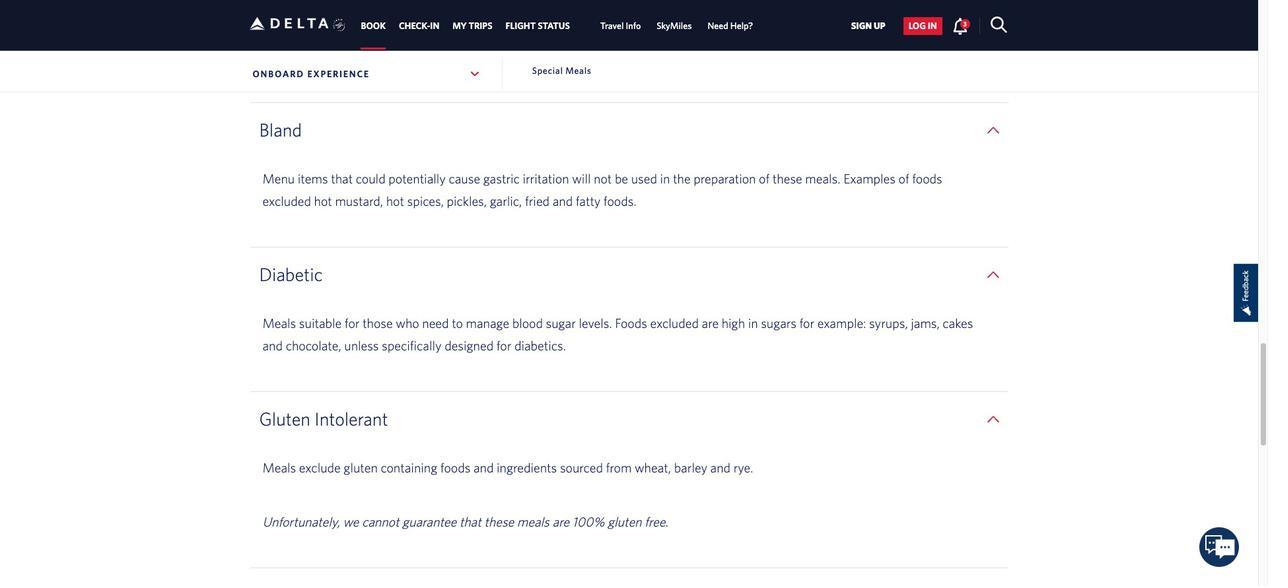 Task type: vqa. For each thing, say whether or not it's contained in the screenshot.
External Link Icon
no



Task type: locate. For each thing, give the bounding box(es) containing it.
are left high
[[702, 316, 719, 331]]

gluten right exclude
[[344, 461, 378, 476]]

need help? link
[[708, 14, 754, 38]]

kosher down 'under'
[[490, 49, 527, 64]]

1 vertical spatial excluded
[[651, 316, 699, 331]]

passover.
[[853, 49, 903, 64]]

packaged
[[342, 49, 394, 64]]

that right 'guarantee' on the bottom left
[[460, 515, 482, 530]]

1 horizontal spatial that
[[435, 49, 456, 64]]

2 vertical spatial in
[[748, 316, 758, 331]]

1 horizontal spatial of
[[899, 171, 910, 186]]

will
[[572, 171, 591, 186]]

log in button
[[904, 17, 943, 35]]

blood
[[513, 316, 543, 331]]

1 vertical spatial meals
[[711, 49, 744, 64]]

exclude
[[299, 461, 341, 476]]

info
[[626, 21, 641, 31]]

check-
[[399, 21, 430, 31]]

book link
[[361, 14, 386, 38]]

travel info link
[[601, 14, 641, 38]]

for
[[643, 49, 658, 64], [345, 316, 360, 331], [800, 316, 815, 331], [497, 338, 512, 354]]

1 vertical spatial these
[[485, 515, 514, 530]]

excluded down 'menu'
[[263, 194, 311, 209]]

bland button
[[259, 119, 999, 142]]

1 horizontal spatial foods
[[913, 171, 943, 186]]

in right log
[[928, 21, 938, 31]]

0 horizontal spatial foods
[[441, 461, 471, 476]]

hot left the spices,
[[386, 194, 404, 209]]

hot down items
[[314, 194, 332, 209]]

0 horizontal spatial of
[[759, 171, 770, 186]]

also
[[717, 27, 739, 42]]

2 horizontal spatial in
[[928, 21, 938, 31]]

hot
[[314, 194, 332, 209], [386, 194, 404, 209]]

0 vertical spatial in
[[928, 21, 938, 31]]

spices,
[[407, 194, 444, 209]]

1 vertical spatial gluten
[[608, 515, 642, 530]]

foods right the examples on the right top of the page
[[913, 171, 943, 186]]

1 vertical spatial kosher
[[602, 49, 640, 64]]

kosher up as
[[263, 27, 301, 42]]

meals down also
[[711, 49, 744, 64]]

foods right containing
[[441, 461, 471, 476]]

special
[[560, 49, 599, 64], [533, 65, 563, 76]]

who
[[396, 316, 419, 331]]

such
[[951, 27, 976, 42]]

for down supervision
[[643, 49, 658, 64]]

cakes
[[943, 316, 974, 331]]

containing
[[381, 461, 438, 476]]

in left the
[[661, 171, 670, 186]]

rabbinical
[[547, 27, 599, 42]]

diabetic
[[259, 264, 323, 286]]

and up passover
[[668, 27, 688, 42]]

meals down ingredients in the left bottom of the page
[[517, 515, 550, 530]]

we
[[343, 515, 359, 530]]

for right sugars
[[800, 316, 815, 331]]

0 horizontal spatial in
[[661, 171, 670, 186]]

fruit
[[837, 27, 860, 42]]

not
[[594, 171, 612, 186]]

help?
[[731, 21, 754, 31]]

0 horizontal spatial kosher
[[426, 27, 463, 42]]

unfortunately,
[[263, 515, 340, 530]]

2 horizontal spatial that
[[460, 515, 482, 530]]

syrups,
[[870, 316, 908, 331]]

that left "meet"
[[435, 49, 456, 64]]

sign up
[[852, 21, 886, 31]]

are left book
[[339, 27, 356, 42]]

excluded
[[263, 194, 311, 209], [651, 316, 699, 331]]

tab list containing book
[[355, 0, 761, 50]]

2 vertical spatial that
[[460, 515, 482, 530]]

onboard experience button
[[249, 57, 484, 91]]

gluten
[[344, 461, 378, 476], [608, 515, 642, 530]]

designed
[[445, 338, 494, 354]]

of right the examples on the right top of the page
[[899, 171, 910, 186]]

menu items that could potentially cause gastric irritation will not be used in the preparation of these meals. examples of foods excluded hot mustard, hot spices, pickles, garlic, fried and fatty foods.
[[263, 171, 943, 209]]

1 hot from the left
[[314, 194, 332, 209]]

meals up individually
[[304, 27, 336, 42]]

unless
[[344, 338, 379, 354]]

diabetics.
[[515, 338, 566, 354]]

my
[[453, 21, 467, 31]]

delta air lines image
[[249, 3, 329, 44]]

0 horizontal spatial excluded
[[263, 194, 311, 209]]

and right fried at the top of page
[[553, 194, 573, 209]]

that up mustard,
[[331, 171, 353, 186]]

0 horizontal spatial kosher
[[263, 27, 301, 42]]

1 vertical spatial foods
[[441, 461, 471, 476]]

meals inside meals suitable for those who need to manage blood sugar levels. foods excluded are high in sugars for example: syrups, jams, cakes and chocolate, unless specifically designed for diabetics.
[[263, 316, 296, 331]]

0 vertical spatial kosher
[[263, 27, 301, 42]]

1 horizontal spatial excluded
[[651, 316, 699, 331]]

of right preparation
[[759, 171, 770, 186]]

excluded inside meals suitable for those who need to manage blood sugar levels. foods excluded are high in sugars for example: syrups, jams, cakes and chocolate, unless specifically designed for diabetics.
[[651, 316, 699, 331]]

0 vertical spatial foods
[[913, 171, 943, 186]]

travel info
[[601, 21, 641, 31]]

1 vertical spatial kosher
[[490, 49, 527, 64]]

are inside meals suitable for those who need to manage blood sugar levels. foods excluded are high in sugars for example: syrups, jams, cakes and chocolate, unless specifically designed for diabetics.
[[702, 316, 719, 331]]

are
[[339, 27, 356, 42], [747, 49, 764, 64], [702, 316, 719, 331], [553, 515, 570, 530]]

0 vertical spatial these
[[773, 171, 803, 186]]

fatty
[[576, 194, 601, 209]]

intolerant
[[315, 409, 388, 430]]

my trips
[[453, 21, 493, 31]]

0 vertical spatial meals
[[304, 27, 336, 42]]

kosher
[[426, 27, 463, 42], [490, 49, 527, 64]]

individually
[[278, 49, 339, 64]]

1 vertical spatial in
[[661, 171, 670, 186]]

book
[[361, 21, 386, 31]]

0 horizontal spatial meals
[[304, 27, 336, 42]]

0 vertical spatial that
[[435, 49, 456, 64]]

chocolate,
[[286, 338, 341, 354]]

gluten left the free.
[[608, 515, 642, 530]]

sourced
[[560, 461, 603, 476]]

and left the 'chocolate,'
[[263, 338, 283, 354]]

from
[[606, 461, 632, 476]]

in right high
[[748, 316, 758, 331]]

1 horizontal spatial these
[[773, 171, 803, 186]]

and left ingredients in the left bottom of the page
[[474, 461, 494, 476]]

1 vertical spatial that
[[331, 171, 353, 186]]

meet
[[460, 49, 487, 64]]

1 vertical spatial meals
[[263, 316, 296, 331]]

pickles,
[[447, 194, 487, 209]]

kosher right by
[[426, 27, 463, 42]]

meals down 'rabbinical'
[[566, 65, 592, 76]]

1 horizontal spatial meals
[[517, 515, 550, 530]]

1 horizontal spatial in
[[748, 316, 758, 331]]

1 vertical spatial special
[[533, 65, 563, 76]]

examples
[[844, 171, 896, 186]]

under
[[512, 27, 544, 42]]

and
[[668, 27, 688, 42], [553, 194, 573, 209], [263, 338, 283, 354], [474, 461, 494, 476], [711, 461, 731, 476]]

kosher down supervision
[[602, 49, 640, 64]]

0 vertical spatial special
[[560, 49, 599, 64]]

excluded inside menu items that could potentially cause gastric irritation will not be used in the preparation of these meals. examples of foods excluded hot mustard, hot spices, pickles, garlic, fried and fatty foods.
[[263, 194, 311, 209]]

these
[[773, 171, 803, 186], [485, 515, 514, 530]]

skymiles link
[[657, 14, 692, 38]]

and inside meals suitable for those who need to manage blood sugar levels. foods excluded are high in sugars for example: syrups, jams, cakes and chocolate, unless specifically designed for diabetics.
[[263, 338, 283, 354]]

gluten
[[259, 409, 310, 430]]

these down meals exclude gluten containing foods and ingredients sourced from wheat, barley and rye.
[[485, 515, 514, 530]]

are left 100%
[[553, 515, 570, 530]]

mustard,
[[335, 194, 383, 209]]

foods
[[913, 171, 943, 186], [441, 461, 471, 476]]

supplied
[[767, 49, 813, 64]]

0 horizontal spatial hot
[[314, 194, 332, 209]]

tab list
[[355, 0, 761, 50]]

1 horizontal spatial hot
[[386, 194, 404, 209]]

0 horizontal spatial that
[[331, 171, 353, 186]]

meals up the 'chocolate,'
[[263, 316, 296, 331]]

for inside 'kosher meals are prepared by kosher caterers under rabbinical supervision and may also incorporate fresh fruit or sealed items, such as individually packaged bagels that meet kosher laws. special kosher for passover meals are supplied during passover.'
[[643, 49, 658, 64]]

meals for those
[[263, 316, 296, 331]]

my trips link
[[453, 14, 493, 38]]

kosher
[[263, 27, 301, 42], [602, 49, 640, 64]]

0 horizontal spatial gluten
[[344, 461, 378, 476]]

garlic,
[[490, 194, 522, 209]]

0 horizontal spatial these
[[485, 515, 514, 530]]

0 vertical spatial meals
[[566, 65, 592, 76]]

0 vertical spatial kosher
[[426, 27, 463, 42]]

2 vertical spatial meals
[[263, 461, 296, 476]]

prepared
[[359, 27, 407, 42]]

of
[[759, 171, 770, 186], [899, 171, 910, 186]]

gluten intolerant
[[259, 409, 388, 430]]

excluded right foods
[[651, 316, 699, 331]]

special down laws. on the top of the page
[[533, 65, 563, 76]]

for down manage at the bottom left
[[497, 338, 512, 354]]

cause
[[449, 171, 480, 186]]

in
[[928, 21, 938, 31], [661, 171, 670, 186], [748, 316, 758, 331]]

bland
[[259, 119, 302, 141]]

special up special meals
[[560, 49, 599, 64]]

these left meals.
[[773, 171, 803, 186]]

meals left exclude
[[263, 461, 296, 476]]

0 vertical spatial excluded
[[263, 194, 311, 209]]

onboard experience
[[253, 69, 370, 79]]



Task type: describe. For each thing, give the bounding box(es) containing it.
barley
[[674, 461, 708, 476]]

3
[[964, 20, 967, 28]]

specifically
[[382, 338, 442, 354]]

kosher meals are prepared by kosher caterers under rabbinical supervision and may also incorporate fresh fruit or sealed items, such as individually packaged bagels that meet kosher laws. special kosher for passover meals are supplied during passover.
[[263, 27, 976, 64]]

2 hot from the left
[[386, 194, 404, 209]]

meals for containing
[[263, 461, 296, 476]]

could
[[356, 171, 386, 186]]

these inside menu items that could potentially cause gastric irritation will not be used in the preparation of these meals. examples of foods excluded hot mustard, hot spices, pickles, garlic, fried and fatty foods.
[[773, 171, 803, 186]]

sugars
[[761, 316, 797, 331]]

message us image
[[1200, 528, 1240, 568]]

skyteam image
[[333, 5, 346, 46]]

log
[[909, 21, 926, 31]]

by
[[410, 27, 423, 42]]

status
[[538, 21, 570, 31]]

unfortunately, we cannot guarantee that these meals are 100% gluten free.
[[263, 515, 669, 530]]

incorporate
[[742, 27, 804, 42]]

ingredients
[[497, 461, 557, 476]]

log in
[[909, 21, 938, 31]]

foods inside menu items that could potentially cause gastric irritation will not be used in the preparation of these meals. examples of foods excluded hot mustard, hot spices, pickles, garlic, fried and fatty foods.
[[913, 171, 943, 186]]

to
[[452, 316, 463, 331]]

during
[[816, 49, 850, 64]]

free.
[[645, 515, 669, 530]]

sign up link
[[846, 17, 891, 35]]

bagels
[[397, 49, 432, 64]]

manage
[[466, 316, 510, 331]]

1 horizontal spatial kosher
[[602, 49, 640, 64]]

2 of from the left
[[899, 171, 910, 186]]

cannot
[[362, 515, 399, 530]]

the
[[673, 171, 691, 186]]

be
[[615, 171, 628, 186]]

items
[[298, 171, 328, 186]]

and inside 'kosher meals are prepared by kosher caterers under rabbinical supervision and may also incorporate fresh fruit or sealed items, such as individually packaged bagels that meet kosher laws. special kosher for passover meals are supplied during passover.'
[[668, 27, 688, 42]]

3 link
[[953, 17, 971, 34]]

for up unless
[[345, 316, 360, 331]]

and left rye.
[[711, 461, 731, 476]]

0 vertical spatial gluten
[[344, 461, 378, 476]]

skymiles
[[657, 21, 692, 31]]

2 horizontal spatial meals
[[711, 49, 744, 64]]

irritation
[[523, 171, 569, 186]]

that inside menu items that could potentially cause gastric irritation will not be used in the preparation of these meals. examples of foods excluded hot mustard, hot spices, pickles, garlic, fried and fatty foods.
[[331, 171, 353, 186]]

travel
[[601, 21, 624, 31]]

need
[[708, 21, 729, 31]]

in
[[430, 21, 440, 31]]

check-in link
[[399, 14, 440, 38]]

meals exclude gluten containing foods and ingredients sourced from wheat, barley and rye.
[[263, 461, 754, 476]]

guarantee
[[402, 515, 457, 530]]

used
[[632, 171, 657, 186]]

supervision
[[603, 27, 664, 42]]

sign
[[852, 21, 872, 31]]

1 horizontal spatial gluten
[[608, 515, 642, 530]]

1 of from the left
[[759, 171, 770, 186]]

as
[[263, 49, 275, 64]]

flight status
[[506, 21, 570, 31]]

fried
[[525, 194, 550, 209]]

in inside meals suitable for those who need to manage blood sugar levels. foods excluded are high in sugars for example: syrups, jams, cakes and chocolate, unless specifically designed for diabetics.
[[748, 316, 758, 331]]

suitable
[[299, 316, 342, 331]]

those
[[363, 316, 393, 331]]

and inside menu items that could potentially cause gastric irritation will not be used in the preparation of these meals. examples of foods excluded hot mustard, hot spices, pickles, garlic, fried and fatty foods.
[[553, 194, 573, 209]]

jams,
[[911, 316, 940, 331]]

gluten intolerant button
[[259, 409, 999, 431]]

need
[[422, 316, 449, 331]]

special inside 'kosher meals are prepared by kosher caterers under rabbinical supervision and may also incorporate fresh fruit or sealed items, such as individually packaged bagels that meet kosher laws. special kosher for passover meals are supplied during passover.'
[[560, 49, 599, 64]]

meals suitable for those who need to manage blood sugar levels. foods excluded are high in sugars for example: syrups, jams, cakes and chocolate, unless specifically designed for diabetics.
[[263, 316, 974, 354]]

sealed
[[877, 27, 912, 42]]

or
[[863, 27, 874, 42]]

need help?
[[708, 21, 754, 31]]

foods
[[615, 316, 648, 331]]

meals.
[[806, 171, 841, 186]]

trips
[[469, 21, 493, 31]]

levels.
[[579, 316, 612, 331]]

example:
[[818, 316, 867, 331]]

flight status link
[[506, 14, 570, 38]]

are down incorporate
[[747, 49, 764, 64]]

1 horizontal spatial kosher
[[490, 49, 527, 64]]

check-in
[[399, 21, 440, 31]]

wheat,
[[635, 461, 671, 476]]

may
[[691, 27, 714, 42]]

in inside menu items that could potentially cause gastric irritation will not be used in the preparation of these meals. examples of foods excluded hot mustard, hot spices, pickles, garlic, fried and fatty foods.
[[661, 171, 670, 186]]

2 vertical spatial meals
[[517, 515, 550, 530]]

fresh
[[807, 27, 834, 42]]

rye.
[[734, 461, 754, 476]]

foods.
[[604, 194, 637, 209]]

that inside 'kosher meals are prepared by kosher caterers under rabbinical supervision and may also incorporate fresh fruit or sealed items, such as individually packaged bagels that meet kosher laws. special kosher for passover meals are supplied during passover.'
[[435, 49, 456, 64]]

sugar
[[546, 316, 576, 331]]

laws.
[[530, 49, 557, 64]]

high
[[722, 316, 745, 331]]

diabetic button
[[259, 264, 999, 286]]

in inside button
[[928, 21, 938, 31]]

passover
[[661, 49, 708, 64]]

100%
[[573, 515, 605, 530]]



